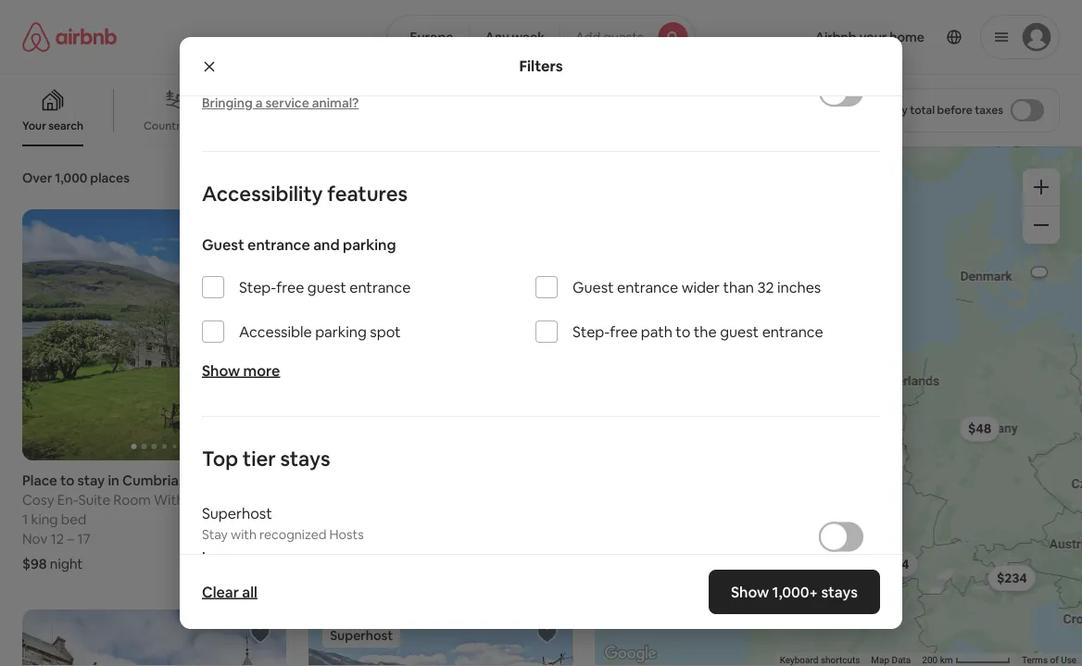 Task type: locate. For each thing, give the bounding box(es) containing it.
display total before taxes
[[870, 103, 1004, 117]]

0 vertical spatial stays
[[280, 446, 330, 472]]

0 horizontal spatial step-
[[239, 278, 276, 297]]

terms of use
[[1023, 655, 1077, 666]]

– left 17
[[67, 530, 74, 548]]

guest left add to wishlist: place to stay in cumbria, uk image on the left top of page
[[202, 235, 245, 254]]

– inside the 9 beds nov 26 – dec 1 $808 night
[[356, 530, 363, 548]]

display total before taxes button
[[855, 88, 1061, 133]]

accessible
[[239, 322, 312, 341]]

step- left path at the right
[[573, 322, 610, 341]]

$808
[[309, 555, 342, 573]]

night
[[50, 555, 83, 573], [345, 555, 378, 573]]

1 inside the 9 beds nov 26 – dec 1 $808 night
[[395, 530, 401, 548]]

show 1,000+ stays
[[732, 583, 859, 602]]

0 horizontal spatial 1
[[22, 510, 28, 528]]

entrance left and
[[248, 235, 310, 254]]

$310
[[705, 321, 734, 338]]

tier
[[243, 446, 276, 472]]

$98 inside 1 king bed nov 12 – 17 $98 night
[[22, 555, 47, 573]]

stays for top tier stays
[[280, 446, 330, 472]]

2 night from the left
[[345, 555, 378, 573]]

countryside
[[144, 119, 208, 133]]

0 vertical spatial guest
[[202, 235, 245, 254]]

add guests
[[576, 29, 644, 45]]

– right 26
[[356, 530, 363, 548]]

0 vertical spatial step-
[[239, 278, 276, 297]]

free
[[276, 278, 304, 297], [610, 322, 638, 341]]

None search field
[[387, 15, 696, 59]]

parking right and
[[343, 235, 396, 254]]

1 horizontal spatial guest
[[721, 322, 759, 341]]

entrance up path at the right
[[618, 278, 679, 297]]

step-free guest entrance
[[239, 278, 411, 297]]

features
[[328, 180, 408, 207]]

1 horizontal spatial –
[[356, 530, 363, 548]]

entrance
[[248, 235, 310, 254], [350, 278, 411, 297], [618, 278, 679, 297], [763, 322, 824, 341]]

0 horizontal spatial nov
[[22, 530, 48, 548]]

group containing your search
[[0, 74, 751, 146]]

zoom out image
[[1035, 218, 1050, 233]]

keyboard shortcuts button
[[780, 654, 861, 667]]

google image
[[600, 643, 661, 667]]

google map
showing 20 stays. region
[[596, 146, 1083, 667]]

add to wishlist: castle in ballintuim, uk image
[[250, 624, 272, 646]]

accessible parking spot
[[239, 322, 401, 341]]

1 horizontal spatial $98
[[696, 315, 719, 332]]

show more button
[[202, 361, 280, 380]]

terms
[[1023, 655, 1049, 666]]

guest right the
[[721, 322, 759, 341]]

dec
[[366, 530, 392, 548]]

0 horizontal spatial $98
[[22, 555, 47, 573]]

step- for step-free path to the guest entrance
[[573, 322, 610, 341]]

guest
[[202, 235, 245, 254], [573, 278, 614, 297]]

bed
[[61, 510, 86, 528]]

before
[[938, 103, 973, 117]]

2 nov from the left
[[309, 530, 334, 548]]

free for path
[[610, 322, 638, 341]]

0 vertical spatial guest
[[308, 278, 347, 297]]

guest left $211
[[573, 278, 614, 297]]

stay
[[202, 527, 228, 543]]

200
[[923, 655, 938, 666]]

1 – from the left
[[67, 530, 74, 548]]

step- for step-free guest entrance
[[239, 278, 276, 297]]

0 vertical spatial parking
[[343, 235, 396, 254]]

$98
[[696, 315, 719, 332], [22, 555, 47, 573]]

0 horizontal spatial –
[[67, 530, 74, 548]]

0 vertical spatial $98
[[696, 315, 719, 332]]

1 horizontal spatial free
[[610, 322, 638, 341]]

1 horizontal spatial 1
[[395, 530, 401, 548]]

parking
[[343, 235, 396, 254], [315, 322, 367, 341]]

fife,
[[368, 471, 396, 490]]

0 vertical spatial free
[[276, 278, 304, 297]]

add to wishlist: tiny home in bolzano, italy image
[[536, 624, 559, 646]]

spot
[[370, 322, 401, 341]]

filters dialog
[[180, 0, 903, 667]]

none search field containing europe
[[387, 15, 696, 59]]

terms of use link
[[1023, 655, 1077, 666]]

free left path at the right
[[610, 322, 638, 341]]

$98 inside button
[[696, 315, 719, 332]]

nov down king
[[22, 530, 48, 548]]

your search
[[22, 119, 83, 133]]

parking left spot
[[315, 322, 367, 341]]

nov inside the 9 beds nov 26 – dec 1 $808 night
[[309, 530, 334, 548]]

stays right tier
[[280, 446, 330, 472]]

0 horizontal spatial free
[[276, 278, 304, 297]]

any week
[[485, 29, 545, 45]]

show left 'more'
[[202, 361, 240, 380]]

king
[[31, 510, 58, 528]]

1
[[22, 510, 28, 528], [395, 530, 401, 548]]

0 horizontal spatial stays
[[280, 446, 330, 472]]

entrance down inches
[[763, 322, 824, 341]]

0 horizontal spatial night
[[50, 555, 83, 573]]

service
[[266, 95, 309, 111]]

night for 12
[[50, 555, 83, 573]]

show inside 'link'
[[732, 583, 770, 602]]

1 vertical spatial 1
[[395, 530, 401, 548]]

show 1,000+ stays link
[[709, 570, 881, 615]]

keyboard shortcuts
[[780, 655, 861, 666]]

1 right dec
[[395, 530, 401, 548]]

bringing a service animal? button
[[202, 95, 359, 111]]

0 vertical spatial show
[[202, 361, 240, 380]]

1 horizontal spatial nov
[[309, 530, 334, 548]]

zoom in image
[[1035, 180, 1050, 195]]

1 horizontal spatial show
[[732, 583, 770, 602]]

stays inside 'link'
[[822, 583, 859, 602]]

group
[[0, 74, 751, 146], [22, 210, 287, 461], [309, 210, 573, 461], [22, 610, 287, 667], [309, 610, 573, 667]]

1 vertical spatial step-
[[573, 322, 610, 341]]

1 vertical spatial show
[[732, 583, 770, 602]]

castle
[[309, 471, 351, 490]]

0 horizontal spatial guest
[[202, 235, 245, 254]]

night down 26
[[345, 555, 378, 573]]

over 1,000 places
[[22, 170, 130, 186]]

stays right 1,000+
[[822, 583, 859, 602]]

1 left king
[[22, 510, 28, 528]]

top
[[202, 446, 238, 472]]

show left 1,000+
[[732, 583, 770, 602]]

–
[[67, 530, 74, 548], [356, 530, 363, 548]]

2 – from the left
[[356, 530, 363, 548]]

1 horizontal spatial guest
[[573, 278, 614, 297]]

stays
[[280, 446, 330, 472], [822, 583, 859, 602]]

1 night from the left
[[50, 555, 83, 573]]

free down guest entrance and parking
[[276, 278, 304, 297]]

12
[[51, 530, 64, 548]]

uk
[[399, 471, 418, 490]]

1 horizontal spatial stays
[[822, 583, 859, 602]]

1 vertical spatial stays
[[822, 583, 859, 602]]

$234
[[997, 570, 1028, 587]]

with
[[231, 527, 257, 543]]

9
[[309, 510, 317, 528]]

the
[[694, 322, 717, 341]]

show for show more
[[202, 361, 240, 380]]

nov
[[22, 530, 48, 548], [309, 530, 334, 548]]

and
[[314, 235, 340, 254]]

clear all button
[[193, 574, 267, 611]]

0 horizontal spatial show
[[202, 361, 240, 380]]

night inside 1 king bed nov 12 – 17 $98 night
[[50, 555, 83, 573]]

200 km button
[[917, 654, 1017, 667]]

$44
[[886, 556, 910, 573]]

all
[[242, 583, 258, 602]]

1 horizontal spatial step-
[[573, 322, 610, 341]]

1,000
[[55, 170, 87, 186]]

night down 12
[[50, 555, 83, 573]]

more
[[243, 361, 280, 380]]

free for guest
[[276, 278, 304, 297]]

1 vertical spatial guest
[[573, 278, 614, 297]]

night inside the 9 beds nov 26 – dec 1 $808 night
[[345, 555, 378, 573]]

$211 button
[[617, 280, 660, 306]]

map data
[[872, 655, 912, 666]]

guest down and
[[308, 278, 347, 297]]

map
[[872, 655, 890, 666]]

1 vertical spatial free
[[610, 322, 638, 341]]

17
[[77, 530, 91, 548]]

1 vertical spatial $98
[[22, 555, 47, 573]]

guest
[[308, 278, 347, 297], [721, 322, 759, 341]]

nov down 9
[[309, 530, 334, 548]]

top tier stays
[[202, 446, 330, 472]]

in
[[354, 471, 365, 490]]

1 horizontal spatial night
[[345, 555, 378, 573]]

0 vertical spatial 1
[[22, 510, 28, 528]]

show more
[[202, 361, 280, 380]]

1 nov from the left
[[22, 530, 48, 548]]

step- up accessible
[[239, 278, 276, 297]]

stays for show 1,000+ stays
[[822, 583, 859, 602]]

add guests button
[[560, 15, 696, 59]]

filters
[[520, 57, 563, 76]]



Task type: describe. For each thing, give the bounding box(es) containing it.
recognized
[[260, 527, 327, 543]]

– inside 1 king bed nov 12 – 17 $98 night
[[67, 530, 74, 548]]

week
[[512, 29, 545, 45]]

animal?
[[312, 95, 359, 111]]

guest for guest entrance wider than 32 inches
[[573, 278, 614, 297]]

keyboard
[[780, 655, 819, 666]]

0 horizontal spatial guest
[[308, 278, 347, 297]]

show for show 1,000+ stays
[[732, 583, 770, 602]]

night for –
[[345, 555, 378, 573]]

1 inside 1 king bed nov 12 – 17 $98 night
[[22, 510, 28, 528]]

32
[[758, 278, 775, 297]]

$98 button
[[688, 311, 728, 337]]

path
[[641, 322, 673, 341]]

your
[[22, 119, 46, 133]]

search
[[49, 119, 83, 133]]

$310 button
[[697, 317, 742, 343]]

accessibility
[[202, 180, 323, 207]]

europe
[[410, 29, 454, 45]]

$48
[[969, 421, 992, 437]]

castle in fife, uk
[[309, 471, 418, 490]]

$44 button
[[878, 552, 918, 578]]

26
[[337, 530, 353, 548]]

km
[[941, 655, 953, 666]]

total
[[911, 103, 936, 117]]

bringing a service animal?
[[202, 95, 359, 111]]

map data button
[[872, 654, 912, 667]]

clear
[[202, 583, 239, 602]]

$48 button
[[960, 416, 1000, 442]]

add
[[576, 29, 601, 45]]

1 king bed nov 12 – 17 $98 night
[[22, 510, 91, 573]]

$211
[[625, 285, 652, 302]]

places
[[90, 170, 130, 186]]

taxes
[[976, 103, 1004, 117]]

step-free path to the guest entrance
[[573, 322, 824, 341]]

1,000+
[[773, 583, 819, 602]]

any week button
[[470, 15, 561, 59]]

add to wishlist: place to stay in cumbria, uk image
[[250, 223, 272, 246]]

9 beds nov 26 – dec 1 $808 night
[[309, 510, 401, 573]]

accessibility features
[[202, 180, 408, 207]]

guest entrance and parking
[[202, 235, 396, 254]]

hosts
[[330, 527, 364, 543]]

bringing
[[202, 95, 253, 111]]

wider
[[682, 278, 720, 297]]

any
[[485, 29, 510, 45]]

europe button
[[387, 15, 471, 59]]

entrance up spot
[[350, 278, 411, 297]]

beds
[[320, 510, 352, 528]]

guest for guest entrance and parking
[[202, 235, 245, 254]]

display
[[870, 103, 908, 117]]

superhost stay with recognized hosts
[[202, 504, 364, 543]]

profile element
[[718, 0, 1061, 74]]

shortcuts
[[821, 655, 861, 666]]

200 km
[[923, 655, 956, 666]]

clear all
[[202, 583, 258, 602]]

guests
[[604, 29, 644, 45]]

data
[[892, 655, 912, 666]]

guest entrance wider than 32 inches
[[573, 278, 822, 297]]

nov inside 1 king bed nov 12 – 17 $98 night
[[22, 530, 48, 548]]

1 vertical spatial guest
[[721, 322, 759, 341]]

1 vertical spatial parking
[[315, 322, 367, 341]]

than
[[724, 278, 755, 297]]

inches
[[778, 278, 822, 297]]

over
[[22, 170, 52, 186]]

superhost
[[202, 504, 272, 523]]

of
[[1051, 655, 1059, 666]]

$234 button
[[989, 566, 1036, 592]]

a
[[256, 95, 263, 111]]



Task type: vqa. For each thing, say whether or not it's contained in the screenshot.
work in 'beautiful sweeping views of san francisco bay abound from this very private hillside home with direct water access. perfect for multiple couples, a family getaway or work travel. expansive private deck and furnished sunroom maximizing its incredible vantage point overlooking tiburon yacht club. stunning sunrises warm the entire house every morning. 2 bedroom 2 bath main house + private mil suite with bath. 7 min from larkspur fast ferry terminal. 7 min to downtown tiburon.'
no



